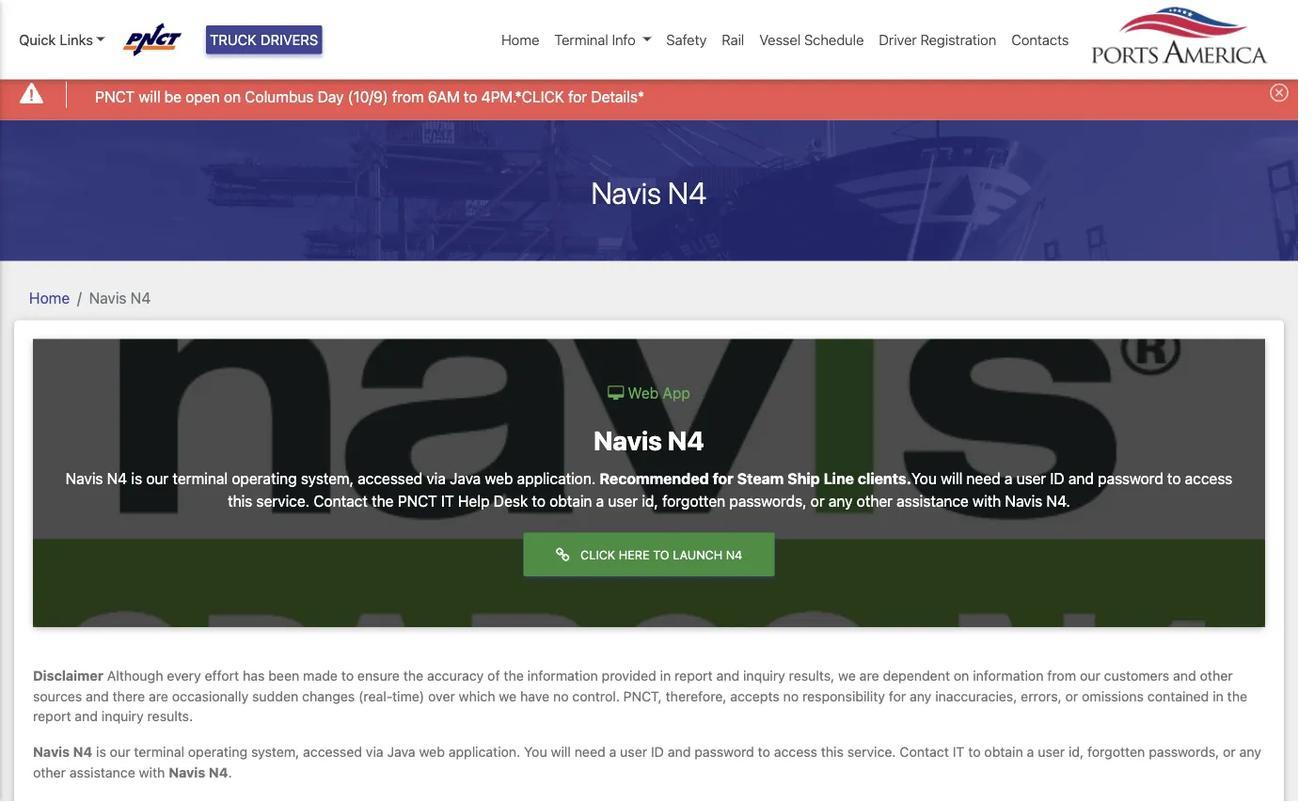 Task type: locate. For each thing, give the bounding box(es) containing it.
1 vertical spatial passwords,
[[1150, 744, 1220, 760]]

accessed
[[358, 470, 423, 488], [303, 744, 362, 760]]

passwords, inside is our terminal operating system, accessed via java web application. you will need a user id and password to access this service. contact it to obtain a user id, forgotten passwords, or any other assistance with
[[1150, 744, 1220, 760]]

we down of
[[499, 689, 517, 705]]

pnct inside alert
[[95, 88, 135, 106]]

changes
[[302, 689, 355, 705]]

or
[[811, 492, 825, 510], [1066, 689, 1079, 705], [1224, 744, 1237, 760]]

other
[[857, 492, 893, 510], [1201, 668, 1234, 684], [33, 765, 66, 781]]

0 horizontal spatial via
[[366, 744, 384, 760]]

id inside you will need a user id and password to access this service. contact the
[[1051, 470, 1065, 488]]

passwords,
[[730, 492, 807, 510], [1150, 744, 1220, 760]]

driver
[[880, 31, 917, 48]]

and left there
[[86, 689, 109, 705]]

on right open
[[224, 88, 241, 106]]

and up accepts
[[717, 668, 740, 684]]

id down pnct,
[[651, 744, 664, 760]]

other down 'sources'
[[33, 765, 66, 781]]

0 horizontal spatial pnct
[[95, 88, 135, 106]]

pnct,
[[624, 689, 662, 705]]

accessed up pnct it help desk link
[[358, 470, 423, 488]]

disclaimer
[[33, 668, 103, 684]]

0 vertical spatial pnct
[[95, 88, 135, 106]]

1 vertical spatial our
[[1081, 668, 1101, 684]]

are up "results."
[[149, 689, 168, 705]]

1 vertical spatial you
[[524, 744, 548, 760]]

in right contained
[[1214, 689, 1224, 705]]

web
[[628, 385, 659, 402]]

information
[[528, 668, 598, 684], [974, 668, 1044, 684]]

a
[[1005, 470, 1013, 488], [596, 492, 605, 510], [610, 744, 617, 760], [1028, 744, 1035, 760]]

1 horizontal spatial obtain
[[985, 744, 1024, 760]]

from up errors,
[[1048, 668, 1077, 684]]

1 vertical spatial home link
[[29, 289, 70, 307]]

click
[[581, 548, 616, 562]]

0 vertical spatial with
[[973, 492, 1002, 510]]

provided
[[602, 668, 657, 684]]

0 vertical spatial id,
[[642, 492, 659, 510]]

user
[[1017, 470, 1047, 488], [608, 492, 638, 510], [620, 744, 648, 760], [1038, 744, 1066, 760]]

for inside although every effort has been made to ensure the accuracy of the information provided in report and inquiry results, we are dependent on information from our customers and other sources and there are occasionally sudden changes (real-time) over which we have no control. pnct, therefore, accepts no responsibility for any inaccuracies, errors, or omissions contained in the report and inquiry results.
[[889, 689, 907, 705]]

and down 'sources'
[[75, 709, 98, 725]]

no right have
[[553, 689, 569, 705]]

0 vertical spatial our
[[146, 470, 169, 488]]

every
[[167, 668, 201, 684]]

2 horizontal spatial any
[[1240, 744, 1262, 760]]

assistance down there
[[70, 765, 135, 781]]

rail link
[[715, 22, 752, 58]]

schedule
[[805, 31, 864, 48]]

to inside you will need a user id and password to access this service. contact the
[[1168, 470, 1182, 488]]

1 horizontal spatial contact
[[900, 744, 950, 760]]

this inside is our terminal operating system, accessed via java web application. you will need a user id and password to access this service. contact it to obtain a user id, forgotten passwords, or any other assistance with
[[822, 744, 844, 760]]

1 vertical spatial for
[[713, 470, 734, 488]]

pnct left be
[[95, 88, 135, 106]]

we up the 'responsibility'
[[839, 668, 856, 684]]

web down over
[[419, 744, 445, 760]]

home
[[502, 31, 540, 48], [29, 289, 70, 307]]

vessel schedule link
[[752, 22, 872, 58]]

report up "therefore,"
[[675, 668, 713, 684]]

1 horizontal spatial password
[[1099, 470, 1164, 488]]

user inside you will need a user id and password to access this service. contact the
[[1017, 470, 1047, 488]]

steam
[[738, 470, 784, 488]]

no down results,
[[784, 689, 799, 705]]

columbus
[[245, 88, 314, 106]]

0 horizontal spatial service.
[[257, 492, 310, 510]]

1 vertical spatial password
[[695, 744, 755, 760]]

this inside you will need a user id and password to access this service. contact the
[[228, 492, 253, 510]]

any
[[829, 492, 853, 510], [910, 689, 932, 705], [1240, 744, 1262, 760]]

obtain down inaccuracies,
[[985, 744, 1024, 760]]

0 horizontal spatial need
[[575, 744, 606, 760]]

vessel
[[760, 31, 801, 48]]

0 vertical spatial it
[[441, 492, 454, 510]]

1 horizontal spatial id,
[[1069, 744, 1085, 760]]

our inside is our terminal operating system, accessed via java web application. you will need a user id and password to access this service. contact it to obtain a user id, forgotten passwords, or any other assistance with
[[110, 744, 130, 760]]

application. inside is our terminal operating system, accessed via java web application. you will need a user id and password to access this service. contact it to obtain a user id, forgotten passwords, or any other assistance with
[[449, 744, 521, 760]]

on up inaccuracies,
[[954, 668, 970, 684]]

0 vertical spatial terminal
[[173, 470, 228, 488]]

on inside although every effort has been made to ensure the accuracy of the information provided in report and inquiry results, we are dependent on information from our customers and other sources and there are occasionally sudden changes (real-time) over which we have no control. pnct, therefore, accepts no responsibility for any inaccuracies, errors, or omissions contained in the report and inquiry results.
[[954, 668, 970, 684]]

the inside you will need a user id and password to access this service. contact the
[[372, 492, 394, 510]]

forgotten down omissions
[[1088, 744, 1146, 760]]

0 horizontal spatial you
[[524, 744, 548, 760]]

n4
[[668, 175, 707, 210], [131, 289, 151, 307], [668, 425, 705, 456], [107, 470, 127, 488], [726, 548, 743, 562], [73, 744, 92, 760], [209, 765, 228, 781]]

application. down which
[[449, 744, 521, 760]]

1 horizontal spatial will
[[551, 744, 571, 760]]

responsibility
[[803, 689, 886, 705]]

id, down omissions
[[1069, 744, 1085, 760]]

you inside you will need a user id and password to access this service. contact the
[[912, 470, 937, 488]]

1 horizontal spatial in
[[1214, 689, 1224, 705]]

0 horizontal spatial are
[[149, 689, 168, 705]]

0 vertical spatial java
[[450, 470, 481, 488]]

0 horizontal spatial system,
[[251, 744, 300, 760]]

0 horizontal spatial our
[[110, 744, 130, 760]]

accessed inside is our terminal operating system, accessed via java web application. you will need a user id and password to access this service. contact it to obtain a user id, forgotten passwords, or any other assistance with
[[303, 744, 362, 760]]

1 vertical spatial service.
[[848, 744, 897, 760]]

contained
[[1148, 689, 1210, 705]]

accuracy
[[427, 668, 484, 684]]

from left 6am
[[392, 88, 424, 106]]

will inside you will need a user id and password to access this service. contact the
[[941, 470, 963, 488]]

you down have
[[524, 744, 548, 760]]

1 vertical spatial are
[[149, 689, 168, 705]]

home link
[[494, 22, 547, 58], [29, 289, 70, 307]]

with left n4. at the bottom right of the page
[[973, 492, 1002, 510]]

web up desk on the left
[[485, 470, 513, 488]]

forgotten down recommended
[[663, 492, 726, 510]]

0 horizontal spatial password
[[695, 744, 755, 760]]

1 vertical spatial system,
[[251, 744, 300, 760]]

contacts
[[1012, 31, 1070, 48]]

0 vertical spatial id
[[1051, 470, 1065, 488]]

(real-
[[359, 689, 393, 705]]

0 horizontal spatial home
[[29, 289, 70, 307]]

1 vertical spatial pnct
[[398, 492, 437, 510]]

access inside you will need a user id and password to access this service. contact the
[[1186, 470, 1233, 488]]

pnct for pnct it help desk to obtain a user id, forgotten passwords, or any other assistance with navis n4.
[[398, 492, 437, 510]]

for left details*
[[569, 88, 587, 106]]

open
[[186, 88, 220, 106]]

1 vertical spatial id,
[[1069, 744, 1085, 760]]

info
[[612, 31, 636, 48]]

are up the 'responsibility'
[[860, 668, 880, 684]]

0 vertical spatial from
[[392, 88, 424, 106]]

to inside pnct will be open on columbus day (10/9) from 6am to 4pm.*click for details* link
[[464, 88, 478, 106]]

0 vertical spatial will
[[139, 88, 161, 106]]

pnct will be open on columbus day (10/9) from 6am to 4pm.*click for details*
[[95, 88, 645, 106]]

need
[[967, 470, 1001, 488], [575, 744, 606, 760]]

java up pnct it help desk link
[[450, 470, 481, 488]]

ship
[[788, 470, 821, 488]]

in up pnct,
[[660, 668, 671, 684]]

information up inaccuracies,
[[974, 668, 1044, 684]]

it
[[441, 492, 454, 510], [953, 744, 965, 760]]

2 vertical spatial any
[[1240, 744, 1262, 760]]

other inside is our terminal operating system, accessed via java web application. you will need a user id and password to access this service. contact it to obtain a user id, forgotten passwords, or any other assistance with
[[33, 765, 66, 781]]

obtain
[[550, 492, 593, 510], [985, 744, 1024, 760]]

0 horizontal spatial other
[[33, 765, 66, 781]]

navis n4
[[592, 175, 707, 210], [89, 289, 151, 307], [594, 425, 705, 456], [33, 744, 92, 760]]

1 vertical spatial web
[[419, 744, 445, 760]]

0 vertical spatial contact
[[314, 492, 368, 510]]

2 horizontal spatial for
[[889, 689, 907, 705]]

with left 'navis n4 .'
[[139, 765, 165, 781]]

0 vertical spatial on
[[224, 88, 241, 106]]

1 horizontal spatial or
[[1066, 689, 1079, 705]]

truck
[[210, 31, 257, 48]]

will inside is our terminal operating system, accessed via java web application. you will need a user id and password to access this service. contact it to obtain a user id, forgotten passwords, or any other assistance with
[[551, 744, 571, 760]]

id up n4. at the bottom right of the page
[[1051, 470, 1065, 488]]

1 horizontal spatial inquiry
[[744, 668, 786, 684]]

2 horizontal spatial our
[[1081, 668, 1101, 684]]

0 horizontal spatial from
[[392, 88, 424, 106]]

with inside is our terminal operating system, accessed via java web application. you will need a user id and password to access this service. contact it to obtain a user id, forgotten passwords, or any other assistance with
[[139, 765, 165, 781]]

the up time)
[[404, 668, 424, 684]]

it left help
[[441, 492, 454, 510]]

quick links
[[19, 31, 93, 48]]

click here to launch n4 link
[[524, 533, 775, 577]]

will
[[139, 88, 161, 106], [941, 470, 963, 488], [551, 744, 571, 760]]

and inside you will need a user id and password to access this service. contact the
[[1069, 470, 1095, 488]]

it down inaccuracies,
[[953, 744, 965, 760]]

results.
[[147, 709, 193, 725]]

report down 'sources'
[[33, 709, 71, 725]]

passwords, down contained
[[1150, 744, 1220, 760]]

application. up desk on the left
[[517, 470, 596, 488]]

from
[[392, 88, 424, 106], [1048, 668, 1077, 684]]

you will need a user id and password to access this service. contact the
[[228, 470, 1233, 510]]

are
[[860, 668, 880, 684], [149, 689, 168, 705]]

1 horizontal spatial with
[[973, 492, 1002, 510]]

2 vertical spatial our
[[110, 744, 130, 760]]

contact
[[314, 492, 368, 510], [900, 744, 950, 760]]

of
[[488, 668, 500, 684]]

via up pnct it help desk link
[[427, 470, 446, 488]]

0 horizontal spatial this
[[228, 492, 253, 510]]

password inside you will need a user id and password to access this service. contact the
[[1099, 470, 1164, 488]]

1 horizontal spatial home
[[502, 31, 540, 48]]

obtain right desk on the left
[[550, 492, 593, 510]]

will inside alert
[[139, 88, 161, 106]]

0 vertical spatial service.
[[257, 492, 310, 510]]

assistance
[[897, 492, 969, 510], [70, 765, 135, 781]]

we
[[839, 668, 856, 684], [499, 689, 517, 705]]

and down "therefore,"
[[668, 744, 691, 760]]

on inside pnct will be open on columbus day (10/9) from 6am to 4pm.*click for details* link
[[224, 88, 241, 106]]

occasionally
[[172, 689, 249, 705]]

via down (real-
[[366, 744, 384, 760]]

recommended
[[600, 470, 709, 488]]

0 horizontal spatial is
[[96, 744, 106, 760]]

which
[[459, 689, 496, 705]]

1 horizontal spatial passwords,
[[1150, 744, 1220, 760]]

2 vertical spatial for
[[889, 689, 907, 705]]

0 vertical spatial for
[[569, 88, 587, 106]]

time)
[[393, 689, 425, 705]]

driver registration
[[880, 31, 997, 48]]

1 vertical spatial terminal
[[134, 744, 184, 760]]

inquiry up accepts
[[744, 668, 786, 684]]

there
[[113, 689, 145, 705]]

the left pnct it help desk link
[[372, 492, 394, 510]]

service. inside is our terminal operating system, accessed via java web application. you will need a user id and password to access this service. contact it to obtain a user id, forgotten passwords, or any other assistance with
[[848, 744, 897, 760]]

operating
[[232, 470, 297, 488], [188, 744, 248, 760]]

pnct
[[95, 88, 135, 106], [398, 492, 437, 510]]

1 vertical spatial id
[[651, 744, 664, 760]]

our
[[146, 470, 169, 488], [1081, 668, 1101, 684], [110, 744, 130, 760]]

navis n4 is our terminal operating system, accessed via java web application. recommended for steam ship line clients.
[[66, 470, 912, 488]]

or inside is our terminal operating system, accessed via java web application. you will need a user id and password to access this service. contact it to obtain a user id, forgotten passwords, or any other assistance with
[[1224, 744, 1237, 760]]

access inside is our terminal operating system, accessed via java web application. you will need a user id and password to access this service. contact it to obtain a user id, forgotten passwords, or any other assistance with
[[774, 744, 818, 760]]

vessel schedule
[[760, 31, 864, 48]]

operating inside is our terminal operating system, accessed via java web application. you will need a user id and password to access this service. contact it to obtain a user id, forgotten passwords, or any other assistance with
[[188, 744, 248, 760]]

application.
[[517, 470, 596, 488], [449, 744, 521, 760]]

1 vertical spatial on
[[954, 668, 970, 684]]

this
[[228, 492, 253, 510], [822, 744, 844, 760]]

1 horizontal spatial report
[[675, 668, 713, 684]]

for down dependent
[[889, 689, 907, 705]]

0 vertical spatial access
[[1186, 470, 1233, 488]]

for
[[569, 88, 587, 106], [713, 470, 734, 488], [889, 689, 907, 705]]

will for you
[[941, 470, 963, 488]]

0 vertical spatial report
[[675, 668, 713, 684]]

pnct will be open on columbus day (10/9) from 6am to 4pm.*click for details* link
[[95, 85, 645, 108]]

java
[[450, 470, 481, 488], [387, 744, 416, 760]]

password
[[1099, 470, 1164, 488], [695, 744, 755, 760]]

1 vertical spatial other
[[1201, 668, 1234, 684]]

for up pnct it help desk to obtain a user id, forgotten passwords, or any other assistance with navis n4.
[[713, 470, 734, 488]]

2 vertical spatial other
[[33, 765, 66, 781]]

2 horizontal spatial will
[[941, 470, 963, 488]]

inquiry down there
[[102, 709, 144, 725]]

information up have
[[528, 668, 598, 684]]

0 vertical spatial you
[[912, 470, 937, 488]]

accepts
[[731, 689, 780, 705]]

passwords, down steam
[[730, 492, 807, 510]]

contact inside is our terminal operating system, accessed via java web application. you will need a user id and password to access this service. contact it to obtain a user id, forgotten passwords, or any other assistance with
[[900, 744, 950, 760]]

1 horizontal spatial java
[[450, 470, 481, 488]]

0 horizontal spatial any
[[829, 492, 853, 510]]

java down time)
[[387, 744, 416, 760]]

dependent
[[883, 668, 951, 684]]

access
[[1186, 470, 1233, 488], [774, 744, 818, 760]]

contact inside you will need a user id and password to access this service. contact the
[[314, 492, 368, 510]]

in
[[660, 668, 671, 684], [1214, 689, 1224, 705]]

1 vertical spatial accessed
[[303, 744, 362, 760]]

and up n4. at the bottom right of the page
[[1069, 470, 1095, 488]]

1 horizontal spatial need
[[967, 470, 1001, 488]]

other down clients.
[[857, 492, 893, 510]]

pnct left help
[[398, 492, 437, 510]]

0 vertical spatial password
[[1099, 470, 1164, 488]]

assistance down clients.
[[897, 492, 969, 510]]

to inside click here to launch n4 link
[[653, 548, 670, 562]]

id inside is our terminal operating system, accessed via java web application. you will need a user id and password to access this service. contact it to obtain a user id, forgotten passwords, or any other assistance with
[[651, 744, 664, 760]]

1 vertical spatial application.
[[449, 744, 521, 760]]

via
[[427, 470, 446, 488], [366, 744, 384, 760]]

0 vertical spatial this
[[228, 492, 253, 510]]

2 vertical spatial or
[[1224, 744, 1237, 760]]

1 vertical spatial from
[[1048, 668, 1077, 684]]

1 horizontal spatial any
[[910, 689, 932, 705]]

other up contained
[[1201, 668, 1234, 684]]

id, down recommended
[[642, 492, 659, 510]]

accessed down changes
[[303, 744, 362, 760]]

you right line
[[912, 470, 937, 488]]

with
[[973, 492, 1002, 510], [139, 765, 165, 781]]

forgotten
[[663, 492, 726, 510], [1088, 744, 1146, 760]]

0 vertical spatial other
[[857, 492, 893, 510]]

service.
[[257, 492, 310, 510], [848, 744, 897, 760]]

1 vertical spatial is
[[96, 744, 106, 760]]

0 vertical spatial we
[[839, 668, 856, 684]]

1 horizontal spatial forgotten
[[1088, 744, 1146, 760]]

1 horizontal spatial are
[[860, 668, 880, 684]]

1 vertical spatial access
[[774, 744, 818, 760]]



Task type: describe. For each thing, give the bounding box(es) containing it.
1 horizontal spatial via
[[427, 470, 446, 488]]

ensure
[[358, 668, 400, 684]]

effort
[[205, 668, 239, 684]]

truck drivers
[[210, 31, 318, 48]]

0 horizontal spatial id,
[[642, 492, 659, 510]]

password inside is our terminal operating system, accessed via java web application. you will need a user id and password to access this service. contact it to obtain a user id, forgotten passwords, or any other assistance with
[[695, 744, 755, 760]]

need inside you will need a user id and password to access this service. contact the
[[967, 470, 1001, 488]]

quick
[[19, 31, 56, 48]]

0 vertical spatial home link
[[494, 22, 547, 58]]

6am
[[428, 88, 460, 106]]

customers
[[1105, 668, 1170, 684]]

and inside is our terminal operating system, accessed via java web application. you will need a user id and password to access this service. contact it to obtain a user id, forgotten passwords, or any other assistance with
[[668, 744, 691, 760]]

0 vertical spatial forgotten
[[663, 492, 726, 510]]

4pm.*click
[[482, 88, 565, 106]]

safety link
[[659, 22, 715, 58]]

it inside is our terminal operating system, accessed via java web application. you will need a user id and password to access this service. contact it to obtain a user id, forgotten passwords, or any other assistance with
[[953, 744, 965, 760]]

results,
[[789, 668, 835, 684]]

web inside is our terminal operating system, accessed via java web application. you will need a user id and password to access this service. contact it to obtain a user id, forgotten passwords, or any other assistance with
[[419, 744, 445, 760]]

2 no from the left
[[784, 689, 799, 705]]

1 vertical spatial in
[[1214, 689, 1224, 705]]

0 horizontal spatial report
[[33, 709, 71, 725]]

0 vertical spatial is
[[131, 470, 142, 488]]

any inside although every effort has been made to ensure the accuracy of the information provided in report and inquiry results, we are dependent on information from our customers and other sources and there are occasionally sudden changes (real-time) over which we have no control. pnct, therefore, accepts no responsibility for any inaccuracies, errors, or omissions contained in the report and inquiry results.
[[910, 689, 932, 705]]

system, inside is our terminal operating system, accessed via java web application. you will need a user id and password to access this service. contact it to obtain a user id, forgotten passwords, or any other assistance with
[[251, 744, 300, 760]]

1 horizontal spatial assistance
[[897, 492, 969, 510]]

although
[[107, 668, 163, 684]]

1 vertical spatial we
[[499, 689, 517, 705]]

is inside is our terminal operating system, accessed via java web application. you will need a user id and password to access this service. contact it to obtain a user id, forgotten passwords, or any other assistance with
[[96, 744, 106, 760]]

day
[[318, 88, 344, 106]]

click here to launch n4
[[578, 548, 743, 562]]

0 vertical spatial are
[[860, 668, 880, 684]]

n4.
[[1047, 492, 1071, 510]]

terminal info link
[[547, 22, 659, 58]]

pnct it help desk link
[[398, 492, 528, 510]]

line
[[824, 470, 855, 488]]

.
[[228, 765, 232, 781]]

navis n4 .
[[169, 765, 232, 781]]

0 horizontal spatial in
[[660, 668, 671, 684]]

and up contained
[[1174, 668, 1197, 684]]

0 vertical spatial web
[[485, 470, 513, 488]]

contacts link
[[1005, 22, 1077, 58]]

0 vertical spatial application.
[[517, 470, 596, 488]]

pnct for pnct will be open on columbus day (10/9) from 6am to 4pm.*click for details*
[[95, 88, 135, 106]]

here
[[619, 548, 650, 562]]

to inside although every effort has been made to ensure the accuracy of the information provided in report and inquiry results, we are dependent on information from our customers and other sources and there are occasionally sudden changes (real-time) over which we have no control. pnct, therefore, accepts no responsibility for any inaccuracies, errors, or omissions contained in the report and inquiry results.
[[341, 668, 354, 684]]

rail
[[722, 31, 745, 48]]

service. inside you will need a user id and password to access this service. contact the
[[257, 492, 310, 510]]

inaccuracies,
[[936, 689, 1018, 705]]

a inside you will need a user id and password to access this service. contact the
[[1005, 470, 1013, 488]]

any inside is our terminal operating system, accessed via java web application. you will need a user id and password to access this service. contact it to obtain a user id, forgotten passwords, or any other assistance with
[[1240, 744, 1262, 760]]

web app
[[624, 385, 691, 402]]

assistance inside is our terminal operating system, accessed via java web application. you will need a user id and password to access this service. contact it to obtain a user id, forgotten passwords, or any other assistance with
[[70, 765, 135, 781]]

0 vertical spatial home
[[502, 31, 540, 48]]

terminal inside is our terminal operating system, accessed via java web application. you will need a user id and password to access this service. contact it to obtain a user id, forgotten passwords, or any other assistance with
[[134, 744, 184, 760]]

pnct it help desk to obtain a user id, forgotten passwords, or any other assistance with navis n4.
[[398, 492, 1071, 510]]

terminal
[[555, 31, 609, 48]]

0 vertical spatial or
[[811, 492, 825, 510]]

our inside although every effort has been made to ensure the accuracy of the information provided in report and inquiry results, we are dependent on information from our customers and other sources and there are occasionally sudden changes (real-time) over which we have no control. pnct, therefore, accepts no responsibility for any inaccuracies, errors, or omissions contained in the report and inquiry results.
[[1081, 668, 1101, 684]]

0 vertical spatial operating
[[232, 470, 297, 488]]

registration
[[921, 31, 997, 48]]

will for pnct
[[139, 88, 161, 106]]

have
[[520, 689, 550, 705]]

from inside although every effort has been made to ensure the accuracy of the information provided in report and inquiry results, we are dependent on information from our customers and other sources and there are occasionally sudden changes (real-time) over which we have no control. pnct, therefore, accepts no responsibility for any inaccuracies, errors, or omissions contained in the report and inquiry results.
[[1048, 668, 1077, 684]]

driver registration link
[[872, 22, 1005, 58]]

although every effort has been made to ensure the accuracy of the information provided in report and inquiry results, we are dependent on information from our customers and other sources and there are occasionally sudden changes (real-time) over which we have no control. pnct, therefore, accepts no responsibility for any inaccuracies, errors, or omissions contained in the report and inquiry results.
[[33, 668, 1248, 725]]

0 horizontal spatial it
[[441, 492, 454, 510]]

1 information from the left
[[528, 668, 598, 684]]

help
[[458, 492, 490, 510]]

truck drivers link
[[206, 25, 322, 54]]

over
[[428, 689, 455, 705]]

obtain inside is our terminal operating system, accessed via java web application. you will need a user id and password to access this service. contact it to obtain a user id, forgotten passwords, or any other assistance with
[[985, 744, 1024, 760]]

is our terminal operating system, accessed via java web application. you will need a user id and password to access this service. contact it to obtain a user id, forgotten passwords, or any other assistance with
[[33, 744, 1262, 781]]

or inside although every effort has been made to ensure the accuracy of the information provided in report and inquiry results, we are dependent on information from our customers and other sources and there are occasionally sudden changes (real-time) over which we have no control. pnct, therefore, accepts no responsibility for any inaccuracies, errors, or omissions contained in the report and inquiry results.
[[1066, 689, 1079, 705]]

sources
[[33, 689, 82, 705]]

quick links link
[[19, 29, 105, 50]]

clients.
[[858, 470, 912, 488]]

links
[[60, 31, 93, 48]]

drivers
[[261, 31, 318, 48]]

0 horizontal spatial inquiry
[[102, 709, 144, 725]]

been
[[269, 668, 300, 684]]

the right of
[[504, 668, 524, 684]]

1 horizontal spatial we
[[839, 668, 856, 684]]

(10/9)
[[348, 88, 388, 106]]

be
[[164, 88, 182, 106]]

0 vertical spatial passwords,
[[730, 492, 807, 510]]

launch
[[673, 548, 723, 562]]

0 vertical spatial obtain
[[550, 492, 593, 510]]

0 vertical spatial inquiry
[[744, 668, 786, 684]]

1 no from the left
[[553, 689, 569, 705]]

has
[[243, 668, 265, 684]]

0 vertical spatial accessed
[[358, 470, 423, 488]]

need inside is our terminal operating system, accessed via java web application. you will need a user id and password to access this service. contact it to obtain a user id, forgotten passwords, or any other assistance with
[[575, 744, 606, 760]]

safety
[[667, 31, 707, 48]]

therefore,
[[666, 689, 727, 705]]

0 horizontal spatial home link
[[29, 289, 70, 307]]

errors,
[[1021, 689, 1062, 705]]

details*
[[591, 88, 645, 106]]

from inside alert
[[392, 88, 424, 106]]

made
[[303, 668, 338, 684]]

omissions
[[1083, 689, 1145, 705]]

0 vertical spatial any
[[829, 492, 853, 510]]

for inside alert
[[569, 88, 587, 106]]

sudden
[[252, 689, 299, 705]]

desk
[[494, 492, 528, 510]]

you inside is our terminal operating system, accessed via java web application. you will need a user id and password to access this service. contact it to obtain a user id, forgotten passwords, or any other assistance with
[[524, 744, 548, 760]]

java inside is our terminal operating system, accessed via java web application. you will need a user id and password to access this service. contact it to obtain a user id, forgotten passwords, or any other assistance with
[[387, 744, 416, 760]]

id, inside is our terminal operating system, accessed via java web application. you will need a user id and password to access this service. contact it to obtain a user id, forgotten passwords, or any other assistance with
[[1069, 744, 1085, 760]]

1 horizontal spatial system,
[[301, 470, 354, 488]]

pnct will be open on columbus day (10/9) from 6am to 4pm.*click for details* alert
[[0, 69, 1299, 120]]

other inside although every effort has been made to ensure the accuracy of the information provided in report and inquiry results, we are dependent on information from our customers and other sources and there are occasionally sudden changes (real-time) over which we have no control. pnct, therefore, accepts no responsibility for any inaccuracies, errors, or omissions contained in the report and inquiry results.
[[1201, 668, 1234, 684]]

via inside is our terminal operating system, accessed via java web application. you will need a user id and password to access this service. contact it to obtain a user id, forgotten passwords, or any other assistance with
[[366, 744, 384, 760]]

terminal info
[[555, 31, 636, 48]]

1 horizontal spatial our
[[146, 470, 169, 488]]

close image
[[1271, 83, 1290, 102]]

1 vertical spatial home
[[29, 289, 70, 307]]

control.
[[573, 689, 620, 705]]

2 information from the left
[[974, 668, 1044, 684]]

1 horizontal spatial other
[[857, 492, 893, 510]]

forgotten inside is our terminal operating system, accessed via java web application. you will need a user id and password to access this service. contact it to obtain a user id, forgotten passwords, or any other assistance with
[[1088, 744, 1146, 760]]

app
[[663, 385, 691, 402]]

the right contained
[[1228, 689, 1248, 705]]



Task type: vqa. For each thing, say whether or not it's contained in the screenshot.
the top Home
yes



